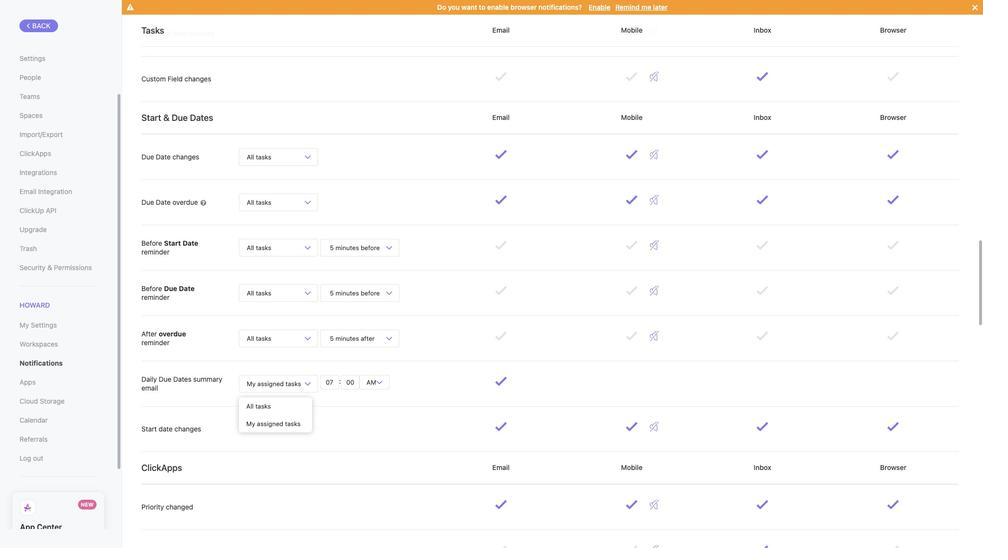 Task type: locate. For each thing, give the bounding box(es) containing it.
reminder up before due date reminder
[[141, 248, 170, 256]]

changes right the date at the bottom left of page
[[175, 425, 201, 433]]

clickapps link
[[20, 145, 97, 162]]

reminder for due date
[[141, 293, 170, 301]]

1 vertical spatial assigned
[[257, 420, 283, 428]]

1 before from the top
[[361, 244, 380, 251]]

3 5 from the top
[[330, 334, 334, 342]]

start left the date at the bottom left of page
[[141, 425, 157, 433]]

clickapps up integrations
[[20, 149, 51, 158]]

custom field changes
[[141, 75, 211, 83]]

settings up "people"
[[20, 54, 46, 62]]

app center
[[20, 523, 62, 532]]

5 minutes before for start date
[[328, 244, 382, 251]]

reminder for start date
[[141, 248, 170, 256]]

3 off image from the top
[[650, 331, 659, 341]]

0 horizontal spatial clickapps
[[20, 149, 51, 158]]

reminder inside before due date reminder
[[141, 293, 170, 301]]

changes
[[185, 75, 211, 83], [173, 153, 199, 161], [175, 425, 201, 433]]

0 vertical spatial my
[[20, 321, 29, 329]]

1 horizontal spatial clickapps
[[141, 463, 182, 473]]

3 minutes from the top
[[336, 334, 359, 342]]

dates down custom field changes
[[190, 112, 213, 123]]

1 vertical spatial overdue
[[159, 330, 186, 338]]

1 reminder from the top
[[141, 248, 170, 256]]

1 vertical spatial minutes
[[336, 289, 359, 297]]

start
[[141, 112, 161, 123], [164, 239, 181, 247], [141, 425, 157, 433]]

& for start
[[163, 112, 170, 123]]

trash link
[[20, 240, 97, 257]]

reminder
[[141, 248, 170, 256], [141, 293, 170, 301], [141, 338, 170, 347]]

0 vertical spatial before
[[361, 244, 380, 251]]

you
[[448, 3, 460, 11]]

integrations
[[20, 168, 57, 177]]

due inside daily due dates summary email
[[159, 375, 171, 383]]

:
[[339, 377, 341, 386]]

upgrade link
[[20, 221, 97, 238]]

2 browser from the top
[[878, 113, 909, 121]]

1 vertical spatial browser
[[878, 113, 909, 121]]

& inside "link"
[[47, 263, 52, 272]]

date down the due date overdue
[[183, 239, 198, 247]]

before
[[361, 244, 380, 251], [361, 289, 380, 297]]

before inside the before start date reminder
[[141, 239, 162, 247]]

clickapps
[[20, 149, 51, 158], [141, 463, 182, 473]]

mobile
[[619, 26, 645, 34], [619, 113, 645, 121], [619, 463, 645, 472]]

2 minutes from the top
[[336, 289, 359, 297]]

import/export
[[20, 130, 63, 139]]

minutes for overdue
[[336, 334, 359, 342]]

spaces
[[20, 111, 43, 119]]

None text field
[[320, 375, 339, 390]]

start down the due date overdue
[[164, 239, 181, 247]]

3 mobile from the top
[[619, 463, 645, 472]]

1 vertical spatial inbox
[[752, 113, 773, 121]]

settings
[[20, 54, 46, 62], [31, 321, 57, 329]]

2 vertical spatial reminder
[[141, 338, 170, 347]]

1 minutes from the top
[[336, 244, 359, 251]]

0 vertical spatial minutes
[[336, 244, 359, 251]]

1 inbox from the top
[[752, 26, 773, 34]]

1 browser from the top
[[878, 26, 909, 34]]

browser for start & due dates
[[878, 113, 909, 121]]

email integration link
[[20, 183, 97, 200]]

0 vertical spatial inbox
[[752, 26, 773, 34]]

reminder inside the before start date reminder
[[141, 248, 170, 256]]

off image
[[650, 150, 659, 159], [650, 286, 659, 296], [650, 331, 659, 341], [650, 500, 659, 510]]

after overdue reminder
[[141, 330, 186, 347]]

1 vertical spatial dates
[[173, 375, 192, 383]]

& right security
[[47, 263, 52, 272]]

1 vertical spatial my assigned tasks
[[246, 420, 301, 428]]

inbox
[[752, 26, 773, 34], [752, 113, 773, 121], [752, 463, 773, 472]]

2 off image from the top
[[650, 286, 659, 296]]

overdue down due date changes
[[173, 198, 198, 206]]

clickup api
[[20, 206, 56, 215]]

browser
[[878, 26, 909, 34], [878, 113, 909, 121], [878, 463, 909, 472]]

0 vertical spatial my assigned tasks
[[247, 380, 301, 388]]

security & permissions
[[20, 263, 92, 272]]

1 5 from the top
[[330, 244, 334, 251]]

2 5 minutes before from the top
[[328, 289, 382, 297]]

1 horizontal spatial &
[[163, 112, 170, 123]]

log out link
[[20, 450, 97, 467]]

None text field
[[341, 375, 359, 390]]

overdue
[[173, 198, 198, 206], [159, 330, 186, 338]]

4 off image from the top
[[650, 500, 659, 510]]

start inside the before start date reminder
[[164, 239, 181, 247]]

off image for before
[[650, 286, 659, 296]]

0 vertical spatial mobile
[[619, 26, 645, 34]]

1 mobile from the top
[[619, 26, 645, 34]]

0 vertical spatial &
[[163, 112, 170, 123]]

overdue right after
[[159, 330, 186, 338]]

date up the before start date reminder
[[156, 198, 171, 206]]

1 vertical spatial &
[[47, 263, 52, 272]]

email for tasks
[[491, 26, 512, 34]]

date inside before due date reminder
[[179, 284, 195, 293]]

1 vertical spatial 5
[[330, 289, 334, 297]]

due
[[172, 112, 188, 123], [141, 153, 154, 161], [141, 198, 154, 206], [164, 284, 177, 293], [159, 375, 171, 383]]

changes down start & due dates
[[173, 153, 199, 161]]

before down the before start date reminder
[[141, 284, 162, 293]]

mobile for clickapps
[[619, 463, 645, 472]]

to
[[479, 3, 486, 11]]

2 inbox from the top
[[752, 113, 773, 121]]

3 off image from the top
[[650, 195, 659, 205]]

trash
[[20, 244, 37, 253]]

0 vertical spatial before
[[141, 239, 162, 247]]

1 vertical spatial before
[[141, 284, 162, 293]]

1 vertical spatial 5 minutes before
[[328, 289, 382, 297]]

1 vertical spatial reminder
[[141, 293, 170, 301]]

1 vertical spatial settings
[[31, 321, 57, 329]]

0 vertical spatial overdue
[[173, 198, 198, 206]]

back link
[[20, 20, 58, 32]]

5 minutes before for due date
[[328, 289, 382, 297]]

teams
[[20, 92, 40, 100]]

field
[[168, 75, 183, 83]]

& up due date changes
[[163, 112, 170, 123]]

tasks
[[256, 153, 271, 161], [256, 198, 271, 206], [256, 244, 271, 251], [256, 289, 271, 297], [256, 334, 271, 342], [286, 380, 301, 388], [255, 402, 271, 410], [285, 420, 301, 428]]

all
[[247, 153, 254, 161], [247, 198, 254, 206], [247, 244, 254, 251], [247, 289, 254, 297], [247, 334, 254, 342], [246, 402, 254, 410]]

2 before from the top
[[141, 284, 162, 293]]

enable
[[589, 3, 611, 11]]

1 vertical spatial start
[[164, 239, 181, 247]]

date
[[156, 153, 171, 161], [156, 198, 171, 206], [183, 239, 198, 247], [179, 284, 195, 293]]

1 vertical spatial clickapps
[[141, 463, 182, 473]]

0 vertical spatial clickapps
[[20, 149, 51, 158]]

0 horizontal spatial &
[[47, 263, 52, 272]]

start for &
[[141, 112, 161, 123]]

2 before from the top
[[361, 289, 380, 297]]

all tasks
[[247, 153, 271, 161], [247, 198, 271, 206], [247, 244, 271, 251], [247, 289, 271, 297], [247, 334, 271, 342], [246, 402, 271, 410]]

email
[[491, 26, 512, 34], [491, 113, 512, 121], [20, 187, 36, 196], [491, 463, 512, 472]]

2 vertical spatial 5
[[330, 334, 334, 342]]

howard
[[20, 301, 50, 309]]

minutes for due date
[[336, 289, 359, 297]]

0 vertical spatial assigned
[[257, 380, 284, 388]]

overdue inside after overdue reminder
[[159, 330, 186, 338]]

app
[[20, 523, 35, 532]]

date down the before start date reminder
[[179, 284, 195, 293]]

2 reminder from the top
[[141, 293, 170, 301]]

&
[[163, 112, 170, 123], [47, 263, 52, 272]]

start down the custom
[[141, 112, 161, 123]]

0 vertical spatial 5
[[330, 244, 334, 251]]

my
[[20, 321, 29, 329], [247, 380, 256, 388], [246, 420, 255, 428]]

2 mobile from the top
[[619, 113, 645, 121]]

0 vertical spatial dates
[[190, 112, 213, 123]]

2 vertical spatial start
[[141, 425, 157, 433]]

before for due date
[[361, 289, 380, 297]]

3 reminder from the top
[[141, 338, 170, 347]]

assigned
[[257, 380, 284, 388], [257, 420, 283, 428]]

2 vertical spatial minutes
[[336, 334, 359, 342]]

4 off image from the top
[[650, 240, 659, 250]]

do you want to enable browser notifications? enable remind me later
[[437, 3, 668, 11]]

1 vertical spatial mobile
[[619, 113, 645, 121]]

1 vertical spatial before
[[361, 289, 380, 297]]

0 vertical spatial start
[[141, 112, 161, 123]]

dates
[[190, 112, 213, 123], [173, 375, 192, 383]]

1 vertical spatial changes
[[173, 153, 199, 161]]

2 5 from the top
[[330, 289, 334, 297]]

changes right field
[[185, 75, 211, 83]]

email for start & due dates
[[491, 113, 512, 121]]

before down the due date overdue
[[141, 239, 162, 247]]

browser
[[511, 3, 537, 11]]

checklist
[[141, 29, 171, 38]]

inbox for start & due dates
[[752, 113, 773, 121]]

before for before start date reminder
[[141, 239, 162, 247]]

0 vertical spatial reminder
[[141, 248, 170, 256]]

email for clickapps
[[491, 463, 512, 472]]

off image for after
[[650, 331, 659, 341]]

0 vertical spatial changes
[[185, 75, 211, 83]]

2 off image from the top
[[650, 72, 659, 81]]

settings up workspaces at the left of page
[[31, 321, 57, 329]]

2 vertical spatial mobile
[[619, 463, 645, 472]]

inbox for clickapps
[[752, 463, 773, 472]]

2 vertical spatial inbox
[[752, 463, 773, 472]]

summary
[[193, 375, 222, 383]]

0 vertical spatial 5 minutes before
[[328, 244, 382, 251]]

apps link
[[20, 374, 97, 391]]

3 inbox from the top
[[752, 463, 773, 472]]

clickapps down the date at the bottom left of page
[[141, 463, 182, 473]]

before inside before due date reminder
[[141, 284, 162, 293]]

before
[[141, 239, 162, 247], [141, 284, 162, 293]]

reminder up after
[[141, 293, 170, 301]]

clickup
[[20, 206, 44, 215]]

people link
[[20, 69, 97, 86]]

permissions
[[54, 263, 92, 272]]

1 before from the top
[[141, 239, 162, 247]]

dates left summary
[[173, 375, 192, 383]]

integration
[[38, 187, 72, 196]]

my assigned tasks
[[247, 380, 301, 388], [246, 420, 301, 428]]

1 off image from the top
[[650, 150, 659, 159]]

2 vertical spatial browser
[[878, 463, 909, 472]]

2 vertical spatial changes
[[175, 425, 201, 433]]

teams link
[[20, 88, 97, 105]]

& for security
[[47, 263, 52, 272]]

reminder down after
[[141, 338, 170, 347]]

resolved
[[188, 29, 215, 38]]

remind
[[616, 3, 640, 11]]

before start date reminder
[[141, 239, 198, 256]]

off image for due date changes
[[650, 150, 659, 159]]

5
[[330, 244, 334, 251], [330, 289, 334, 297], [330, 334, 334, 342]]

priority changed
[[141, 503, 193, 511]]

1 5 minutes before from the top
[[328, 244, 382, 251]]

5 for overdue
[[330, 334, 334, 342]]

0 vertical spatial browser
[[878, 26, 909, 34]]

off image
[[650, 26, 659, 36], [650, 72, 659, 81], [650, 195, 659, 205], [650, 240, 659, 250], [650, 422, 659, 432], [650, 545, 659, 548]]

security
[[20, 263, 45, 272]]

6 off image from the top
[[650, 545, 659, 548]]

3 browser from the top
[[878, 463, 909, 472]]



Task type: vqa. For each thing, say whether or not it's contained in the screenshot.


Task type: describe. For each thing, give the bounding box(es) containing it.
email integration
[[20, 187, 72, 196]]

cloud storage link
[[20, 393, 97, 410]]

my settings link
[[20, 317, 97, 334]]

priority
[[141, 503, 164, 511]]

later
[[653, 3, 668, 11]]

calendar
[[20, 416, 48, 424]]

cloud
[[20, 397, 38, 405]]

log
[[20, 454, 31, 462]]

people
[[20, 73, 41, 81]]

storage
[[40, 397, 65, 405]]

am
[[365, 378, 378, 386]]

apps
[[20, 378, 36, 386]]

after
[[361, 334, 375, 342]]

spaces link
[[20, 107, 97, 124]]

0 vertical spatial settings
[[20, 54, 46, 62]]

inbox for tasks
[[752, 26, 773, 34]]

start date changes
[[141, 425, 201, 433]]

settings link
[[20, 50, 97, 67]]

1 vertical spatial my
[[247, 380, 256, 388]]

email
[[141, 384, 158, 392]]

start & due dates
[[141, 112, 213, 123]]

daily
[[141, 375, 157, 383]]

date down start & due dates
[[156, 153, 171, 161]]

changes for start date changes
[[175, 425, 201, 433]]

date
[[159, 425, 173, 433]]

2 vertical spatial my
[[246, 420, 255, 428]]

due inside before due date reminder
[[164, 284, 177, 293]]

tasks
[[141, 25, 164, 35]]

upgrade
[[20, 225, 47, 234]]

referrals
[[20, 435, 48, 443]]

referrals link
[[20, 431, 97, 448]]

browser for tasks
[[878, 26, 909, 34]]

log out
[[20, 454, 43, 462]]

before for start date
[[361, 244, 380, 251]]

date inside the before start date reminder
[[183, 239, 198, 247]]

do
[[437, 3, 446, 11]]

cloud storage
[[20, 397, 65, 405]]

5 off image from the top
[[650, 422, 659, 432]]

new
[[81, 501, 94, 508]]

workspaces link
[[20, 336, 97, 353]]

notifications?
[[539, 3, 582, 11]]

my settings
[[20, 321, 57, 329]]

workspaces
[[20, 340, 58, 348]]

changes for due date changes
[[173, 153, 199, 161]]

back
[[32, 21, 51, 30]]

notifications link
[[20, 355, 97, 372]]

5 minutes after
[[328, 334, 376, 342]]

changes for custom field changes
[[185, 75, 211, 83]]

changed
[[166, 503, 193, 511]]

1 off image from the top
[[650, 26, 659, 36]]

item
[[172, 29, 186, 38]]

notifications
[[20, 359, 63, 367]]

minutes for start date
[[336, 244, 359, 251]]

integrations link
[[20, 164, 97, 181]]

5 for start date
[[330, 244, 334, 251]]

mobile for start & due dates
[[619, 113, 645, 121]]

daily due dates summary email
[[141, 375, 222, 392]]

custom
[[141, 75, 166, 83]]

before for before due date reminder
[[141, 284, 162, 293]]

browser for clickapps
[[878, 463, 909, 472]]

before due date reminder
[[141, 284, 195, 301]]

api
[[46, 206, 56, 215]]

5 for due date
[[330, 289, 334, 297]]

import/export link
[[20, 126, 97, 143]]

dates inside daily due dates summary email
[[173, 375, 192, 383]]

me
[[642, 3, 651, 11]]

mobile for tasks
[[619, 26, 645, 34]]

due date overdue
[[141, 198, 200, 206]]

due date changes
[[141, 153, 199, 161]]

start for date
[[141, 425, 157, 433]]

calendar link
[[20, 412, 97, 429]]

reminder inside after overdue reminder
[[141, 338, 170, 347]]

want
[[462, 3, 477, 11]]

center
[[37, 523, 62, 532]]

security & permissions link
[[20, 259, 97, 276]]

clickup api link
[[20, 202, 97, 219]]

checklist item resolved
[[141, 29, 215, 38]]

enable
[[487, 3, 509, 11]]

after
[[141, 330, 157, 338]]

out
[[33, 454, 43, 462]]



